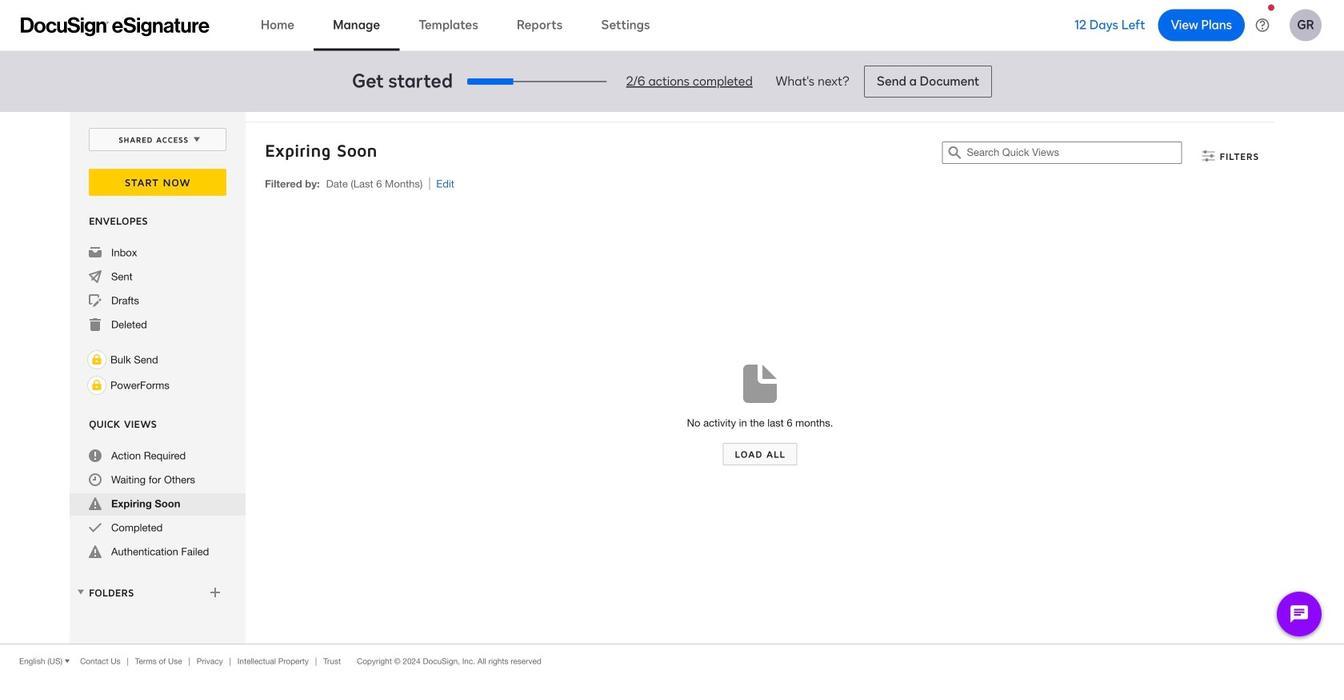 Task type: vqa. For each thing, say whether or not it's contained in the screenshot.
the Your uploaded profile image
no



Task type: describe. For each thing, give the bounding box(es) containing it.
alert image
[[89, 546, 102, 559]]

lock image
[[87, 376, 106, 395]]

Search Quick Views text field
[[967, 142, 1182, 163]]

sent image
[[89, 271, 102, 283]]



Task type: locate. For each thing, give the bounding box(es) containing it.
draft image
[[89, 295, 102, 307]]

secondary navigation region
[[70, 112, 1279, 644]]

more info region
[[0, 644, 1345, 679]]

action required image
[[89, 450, 102, 463]]

clock image
[[89, 474, 102, 487]]

lock image
[[87, 351, 106, 370]]

completed image
[[89, 522, 102, 535]]

docusign esignature image
[[21, 17, 210, 36]]

inbox image
[[89, 247, 102, 259]]

view folders image
[[74, 586, 87, 599]]

trash image
[[89, 319, 102, 331]]

alert image
[[89, 498, 102, 511]]



